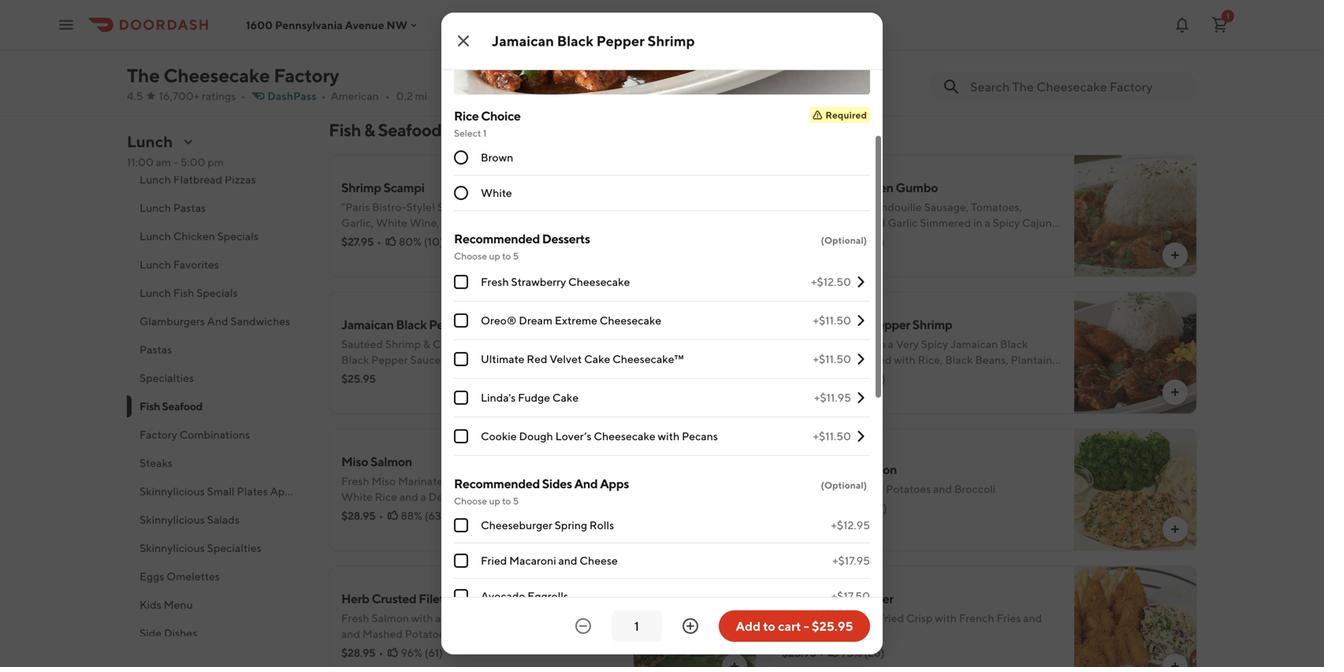 Task type: locate. For each thing, give the bounding box(es) containing it.
$25.95 • down cole
[[782, 647, 824, 660]]

2 pineapple from the left
[[857, 369, 908, 382]]

served inside chicken breast sautéed with fresh mushrooms in a rich marsala wine sauce. served over bow-tie pasta
[[473, 24, 508, 37]]

garlic,
[[341, 216, 374, 229]]

(optional) down the grilled
[[821, 480, 867, 491]]

2 horizontal spatial fried
[[878, 612, 904, 625]]

Brown radio
[[454, 151, 468, 165]]

sautéed inside chicken breast sautéed with fresh mushrooms in a rich marsala wine sauce. served over bow-tie pasta
[[420, 8, 462, 21]]

$28.95 for herb
[[341, 647, 376, 660]]

choose down basil
[[454, 251, 487, 262]]

2 +$11.50 from the top
[[813, 353, 851, 366]]

$27.95 • for chicken breast sautéed with fresh mushrooms in a rich marsala wine sauce. served over bow-tie pasta
[[341, 43, 381, 56]]

1 vertical spatial $27.95 •
[[341, 235, 381, 248]]

served inside miso salmon fresh miso marinated salmon served with snow peas, white rice and a delicious miso sauce
[[492, 475, 527, 488]]

up down basil
[[489, 251, 500, 262]]

fresh grilled salmon served with mashed potatoes and broccoli 95% (62)
[[782, 462, 996, 515]]

add item to cart image for jamaican black pepper shrimp
[[1169, 386, 1182, 399]]

1 $27.95 from the top
[[341, 43, 374, 56]]

$28.95 left '88%'
[[341, 510, 376, 523]]

1 vertical spatial fried
[[782, 592, 811, 607]]

with inside chicken breast sautéed with fresh mushrooms in a rich marsala wine sauce. served over bow-tie pasta
[[464, 8, 486, 21]]

served up the desserts
[[562, 216, 597, 229]]

shrimp scampi "paris bistro-style! sauteed with whole cloves of garlic, white wine, fresh basil and tomato. served with angel hair pasta"
[[341, 180, 621, 245]]

fried
[[481, 555, 507, 568], [782, 592, 811, 607], [878, 612, 904, 625]]

add item to cart image for fresh grilled salmon
[[1169, 523, 1182, 536]]

spring
[[555, 519, 587, 532]]

1 $28.95 • from the top
[[341, 510, 383, 523]]

0 vertical spatial add item to cart image
[[728, 57, 741, 69]]

served up the 'sauce' on the bottom of page
[[492, 475, 527, 488]]

andouille
[[873, 201, 922, 214]]

fried up hand
[[782, 592, 811, 607]]

mashed up 95%
[[844, 483, 884, 496]]

0 vertical spatial plantains
[[1011, 354, 1057, 367]]

delicious
[[429, 491, 475, 504], [443, 612, 490, 625]]

0 vertical spatial up
[[489, 251, 500, 262]]

fish up 'factory combinations'
[[140, 400, 160, 413]]

very inside jamaican black pepper shrimp sautéed shrimp with a very spicy jamaican black pepper sauce. served with rice, black beans, plantains and marinated pineapple
[[896, 338, 919, 351]]

+$17.50
[[831, 590, 870, 603]]

and
[[824, 180, 845, 195], [498, 216, 517, 229], [867, 216, 886, 229], [390, 369, 409, 382], [782, 369, 801, 382], [933, 483, 952, 496], [399, 491, 418, 504], [559, 555, 577, 568], [857, 612, 876, 625], [1023, 612, 1042, 625], [341, 628, 360, 641]]

0 vertical spatial choose
[[454, 251, 487, 262]]

cake
[[584, 353, 610, 366], [553, 391, 579, 404]]

sauce. up 92%
[[821, 354, 854, 367]]

specialties down salads
[[207, 542, 261, 555]]

0 vertical spatial skinnylicious
[[140, 485, 205, 498]]

+$11.50 up the grilled
[[813, 430, 851, 443]]

spicy inside 'jamaican black pepper chicken & shrimp sautéed shrimp & chicken with a very spicy jamaican black pepper sauce. served with rice, black beans, plantains and marinated pineapple'
[[534, 338, 561, 351]]

ratings
[[202, 89, 236, 102]]

2 horizontal spatial &
[[520, 317, 528, 332]]

$25.95 • up +$11.95
[[782, 372, 824, 385]]

plantains inside 'jamaican black pepper chicken & shrimp sautéed shrimp & chicken with a very spicy jamaican black pepper sauce. served with rice, black beans, plantains and marinated pineapple'
[[341, 369, 388, 382]]

$28.95 • for miso
[[341, 510, 383, 523]]

white inside shrimp and chicken gumbo "shrimp, chicken, andouille sausage, tomatoes, peppers, onions and garlic simmered in a spicy cajun style broth with cream. topped with steamed white rice"
[[1014, 232, 1046, 245]]

1 (optional) from the top
[[821, 235, 867, 246]]

1 vertical spatial pastas
[[140, 343, 172, 356]]

pasta"
[[397, 232, 428, 245]]

eggs omelettes button
[[127, 563, 310, 591]]

chicken inside button
[[173, 230, 215, 243]]

2 vertical spatial fish
[[140, 400, 160, 413]]

recommended sides and apps group
[[454, 475, 870, 668]]

1 horizontal spatial -
[[804, 619, 809, 634]]

fresh up over
[[488, 8, 516, 21]]

in up pasta
[[580, 8, 589, 21]]

96%
[[401, 647, 422, 660]]

None checkbox
[[454, 352, 468, 367], [454, 391, 468, 405], [454, 554, 468, 568], [454, 590, 468, 604], [454, 352, 468, 367], [454, 391, 468, 405], [454, 554, 468, 568], [454, 590, 468, 604]]

1 horizontal spatial fish
[[173, 287, 194, 300]]

$27.95 • down rich
[[341, 43, 381, 56]]

1 vertical spatial choose
[[454, 496, 487, 507]]

• left 0.2
[[385, 89, 390, 102]]

$28.95 left 96% on the bottom left of the page
[[341, 647, 376, 660]]

to down the shrimp scampi "paris bistro-style! sauteed with whole cloves of garlic, white wine, fresh basil and tomato. served with angel hair pasta"
[[502, 251, 511, 262]]

• down the cheesecake factory
[[241, 89, 245, 102]]

simmered
[[920, 216, 971, 229]]

1 horizontal spatial fried
[[782, 592, 811, 607]]

specials down lunch pastas button
[[217, 230, 259, 243]]

sauce. inside chicken breast sautéed with fresh mushrooms in a rich marsala wine sauce. served over bow-tie pasta
[[437, 24, 470, 37]]

add to cart - $25.95 button
[[719, 611, 870, 642]]

recommended inside recommended desserts choose up to 5
[[454, 231, 540, 246]]

sauce,
[[529, 612, 562, 625]]

0 vertical spatial 1
[[1227, 11, 1230, 20]]

$28.95
[[341, 510, 376, 523], [341, 647, 376, 660]]

1 horizontal spatial spicy
[[921, 338, 948, 351]]

1 vertical spatial 1
[[483, 128, 487, 139]]

lemon
[[492, 612, 527, 625]]

1 choose from the top
[[454, 251, 487, 262]]

fresh grilled salmon image
[[1074, 429, 1197, 552]]

92% (38)
[[841, 372, 886, 385]]

pastas down lunch flatbread pizzas in the left of the page
[[173, 201, 206, 214]]

skinnylicious up skinnylicious specialties
[[140, 514, 205, 527]]

fish down lunch favorites
[[173, 287, 194, 300]]

rice inside rice choice select 1
[[454, 108, 479, 123]]

served down the grilled
[[782, 483, 817, 496]]

2 (optional) from the top
[[821, 480, 867, 491]]

fried up avocado
[[481, 555, 507, 568]]

and inside jamaican black pepper shrimp sautéed shrimp with a very spicy jamaican black pepper sauce. served with rice, black beans, plantains and marinated pineapple
[[782, 369, 801, 382]]

peas,
[[583, 475, 610, 488]]

white down bistro- on the top of page
[[376, 216, 407, 229]]

$28.95 • for herb
[[341, 647, 383, 660]]

steaks button
[[127, 449, 310, 478]]

1 up from the top
[[489, 251, 500, 262]]

snow
[[553, 475, 581, 488]]

lunch inside button
[[140, 201, 171, 214]]

2 rice, from the left
[[918, 354, 943, 367]]

1 5 from the top
[[513, 251, 519, 262]]

1 horizontal spatial in
[[974, 216, 983, 229]]

add item to cart image for chicken breast sautéed with fresh mushrooms in a rich marsala wine sauce. served over bow-tie pasta
[[728, 57, 741, 69]]

add item to cart image
[[1169, 386, 1182, 399], [1169, 523, 1182, 536], [728, 661, 741, 668], [1169, 661, 1182, 668]]

1 vertical spatial potatoes
[[405, 628, 450, 641]]

a inside 'jamaican black pepper chicken & shrimp sautéed shrimp & chicken with a very spicy jamaican black pepper sauce. served with rice, black beans, plantains and marinated pineapple'
[[501, 338, 506, 351]]

0 horizontal spatial spicy
[[534, 338, 561, 351]]

(optional)
[[821, 235, 867, 246], [821, 480, 867, 491]]

2 vertical spatial skinnylicious
[[140, 542, 205, 555]]

0 vertical spatial to
[[502, 251, 511, 262]]

$25.95 inside button
[[812, 619, 853, 634]]

1 rice, from the left
[[507, 354, 532, 367]]

rice inside miso salmon fresh miso marinated salmon served with snow peas, white rice and a delicious miso sauce
[[375, 491, 397, 504]]

potatoes up (62)
[[886, 483, 931, 496]]

recommended desserts choose up to 5
[[454, 231, 590, 262]]

delicious up (63)
[[429, 491, 475, 504]]

2 $27.95 • from the top
[[341, 235, 381, 248]]

fried down platter
[[878, 612, 904, 625]]

fresh down sauteed
[[442, 216, 470, 229]]

1 vertical spatial delicious
[[443, 612, 490, 625]]

1 pineapple from the left
[[465, 369, 516, 382]]

0 horizontal spatial in
[[580, 8, 589, 21]]

$28.95 • left 96% on the bottom left of the page
[[341, 647, 383, 660]]

jamaican black pepper chicken & shrimp sautéed shrimp & chicken with a very spicy jamaican black pepper sauce. served with rice, black beans, plantains and marinated pineapple
[[341, 317, 611, 382]]

cheesecake up extreme
[[568, 276, 630, 289]]

3 +$11.50 from the top
[[813, 430, 851, 443]]

cheesecake up apps
[[594, 430, 656, 443]]

and inside fresh grilled salmon served with mashed potatoes and broccoli 95% (62)
[[933, 483, 952, 496]]

0 horizontal spatial fish
[[140, 400, 160, 413]]

fries
[[997, 612, 1021, 625]]

omelettes
[[167, 570, 220, 583]]

1 vertical spatial factory
[[140, 428, 177, 441]]

0 vertical spatial of
[[578, 201, 588, 214]]

2 $25.95 • from the top
[[782, 647, 824, 660]]

$27.95 for "paris bistro-style! sauteed with whole cloves of garlic, white wine, fresh basil and tomato. served with angel hair pasta"
[[341, 235, 374, 248]]

(optional) inside recommended sides and apps group
[[821, 480, 867, 491]]

in up steamed
[[974, 216, 983, 229]]

88%
[[401, 510, 422, 523]]

open menu image
[[57, 15, 76, 34]]

2 recommended from the top
[[454, 477, 540, 491]]

1 items, open order cart image
[[1211, 15, 1230, 34]]

+$11.50 up 92%
[[813, 353, 851, 366]]

$27.95 • down garlic,
[[341, 235, 381, 248]]

(optional) down onions
[[821, 235, 867, 246]]

0 horizontal spatial add item to cart image
[[728, 57, 741, 69]]

2 very from the left
[[896, 338, 919, 351]]

1 horizontal spatial cake
[[584, 353, 610, 366]]

mashed
[[844, 483, 884, 496], [362, 628, 403, 641]]

1 vertical spatial &
[[520, 317, 528, 332]]

white up whole
[[481, 186, 512, 199]]

fresh inside miso salmon fresh miso marinated salmon served with snow peas, white rice and a delicious miso sauce
[[341, 475, 369, 488]]

specials for lunch chicken specials
[[217, 230, 259, 243]]

0 vertical spatial rice
[[454, 108, 479, 123]]

pineapple inside 'jamaican black pepper chicken & shrimp sautéed shrimp & chicken with a very spicy jamaican black pepper sauce. served with rice, black beans, plantains and marinated pineapple'
[[465, 369, 516, 382]]

2 5 from the top
[[513, 496, 519, 507]]

1 vertical spatial mashed
[[362, 628, 403, 641]]

2 beans, from the left
[[975, 354, 1009, 367]]

1 horizontal spatial miso
[[372, 475, 396, 488]]

73%
[[841, 647, 862, 660]]

recommended desserts group
[[454, 230, 870, 456]]

white inside miso salmon fresh miso marinated salmon served with snow peas, white rice and a delicious miso sauce
[[341, 491, 373, 504]]

side dishes button
[[127, 620, 310, 648]]

recommended up cheeseburger
[[454, 477, 540, 491]]

(optional) for recommended desserts
[[821, 235, 867, 246]]

served
[[473, 24, 508, 37], [562, 216, 597, 229], [446, 354, 481, 367], [856, 354, 892, 367], [492, 475, 527, 488], [782, 483, 817, 496]]

white inside the shrimp scampi "paris bistro-style! sauteed with whole cloves of garlic, white wine, fresh basil and tomato. served with angel hair pasta"
[[376, 216, 407, 229]]

1 beans, from the left
[[565, 354, 598, 367]]

served inside fresh grilled salmon served with mashed potatoes and broccoli 95% (62)
[[782, 483, 817, 496]]

salmon
[[371, 454, 412, 469], [855, 462, 897, 477], [452, 475, 489, 488], [460, 592, 502, 607], [372, 612, 409, 625]]

sauce. left ultimate
[[410, 354, 443, 367]]

shrimp inside shrimp and chicken gumbo "shrimp, chicken, andouille sausage, tomatoes, peppers, onions and garlic simmered in a spicy cajun style broth with cream. topped with steamed white rice"
[[782, 180, 822, 195]]

white
[[481, 186, 512, 199], [376, 216, 407, 229], [1014, 232, 1046, 245], [341, 491, 373, 504]]

0 horizontal spatial beans,
[[565, 354, 598, 367]]

0 horizontal spatial pastas
[[140, 343, 172, 356]]

lunch fish specials
[[140, 287, 238, 300]]

0 horizontal spatial -
[[173, 156, 178, 169]]

recommended inside the recommended sides and apps choose up to 5
[[454, 477, 540, 491]]

skinnylicious
[[140, 485, 205, 498], [140, 514, 205, 527], [140, 542, 205, 555]]

lunch fish specials button
[[127, 279, 310, 307]]

specials down lunch favorites button
[[196, 287, 238, 300]]

jamaican inside dialog
[[492, 32, 554, 49]]

and inside group
[[559, 555, 577, 568]]

am
[[156, 156, 171, 169]]

garlic
[[888, 216, 918, 229]]

sautéed
[[420, 8, 462, 21], [341, 338, 383, 351], [782, 338, 824, 351]]

factory inside factory combinations "button"
[[140, 428, 177, 441]]

jamaican
[[492, 32, 554, 49], [341, 317, 394, 332], [782, 317, 834, 332], [563, 338, 611, 351], [951, 338, 998, 351]]

• down peppers, on the right top
[[820, 235, 824, 248]]

served inside the shrimp scampi "paris bistro-style! sauteed with whole cloves of garlic, white wine, fresh basil and tomato. served with angel hair pasta"
[[562, 216, 597, 229]]

beans, inside jamaican black pepper shrimp sautéed shrimp with a very spicy jamaican black pepper sauce. served with rice, black beans, plantains and marinated pineapple
[[975, 354, 1009, 367]]

to up cheeseburger
[[502, 496, 511, 507]]

pepper inside dialog
[[597, 32, 645, 49]]

of right cloves
[[578, 201, 588, 214]]

2 horizontal spatial fish
[[329, 120, 361, 140]]

fresh up the oreo®
[[481, 276, 509, 289]]

0 horizontal spatial rice
[[375, 491, 397, 504]]

tomatoes,
[[971, 201, 1022, 214]]

0 vertical spatial $27.95 •
[[341, 43, 381, 56]]

Item Search search field
[[970, 78, 1185, 95]]

specialties button
[[127, 364, 310, 393]]

+$11.50 for cheesecake™
[[813, 353, 851, 366]]

0 horizontal spatial cake
[[553, 391, 579, 404]]

broccoli
[[954, 483, 996, 496]]

0 horizontal spatial of
[[447, 592, 458, 607]]

in
[[580, 8, 589, 21], [974, 216, 983, 229]]

cake right 'fudge'
[[553, 391, 579, 404]]

fresh right the appetizers at the bottom left of page
[[341, 475, 369, 488]]

1 vertical spatial to
[[502, 496, 511, 507]]

chicken breast sautéed with fresh mushrooms in a rich marsala wine sauce. served over bow-tie pasta
[[341, 8, 607, 37]]

$28.95 • left '88%'
[[341, 510, 383, 523]]

white inside rice choice group
[[481, 186, 512, 199]]

style
[[782, 232, 807, 245]]

0 vertical spatial and
[[207, 315, 228, 328]]

jamaican black pepper chicken & shrimp image
[[634, 292, 757, 415]]

0 horizontal spatial fried
[[481, 555, 507, 568]]

1 vertical spatial rice
[[375, 491, 397, 504]]

lunch favorites
[[140, 258, 219, 271]]

sauteed
[[438, 201, 479, 214]]

2 horizontal spatial miso
[[477, 491, 501, 504]]

1 $28.95 from the top
[[341, 510, 376, 523]]

potatoes up 96% (61)
[[405, 628, 450, 641]]

3 skinnylicious from the top
[[140, 542, 205, 555]]

add item to cart image
[[728, 57, 741, 69], [1169, 249, 1182, 262]]

add item to cart image for "shrimp, chicken, andouille sausage, tomatoes, peppers, onions and garlic simmered in a spicy cajun style broth with cream. topped with steamed white rice"
[[1169, 249, 1182, 262]]

onions
[[828, 216, 865, 229]]

1 right select
[[483, 128, 487, 139]]

1 button
[[1205, 9, 1236, 41]]

shrimp and chicken gumbo image
[[1074, 155, 1197, 277]]

served up linda's
[[446, 354, 481, 367]]

cake right velvet
[[584, 353, 610, 366]]

the cheesecake factory
[[127, 64, 339, 87]]

to
[[502, 251, 511, 262], [502, 496, 511, 507], [763, 619, 776, 634]]

(optional) inside recommended desserts group
[[821, 235, 867, 246]]

to left cart
[[763, 619, 776, 634]]

specialties up the fish seafood
[[140, 372, 194, 385]]

0 vertical spatial $27.95
[[341, 43, 374, 56]]

choose inside the recommended sides and apps choose up to 5
[[454, 496, 487, 507]]

slaw
[[808, 628, 832, 641]]

1 horizontal spatial add item to cart image
[[1169, 249, 1182, 262]]

1 horizontal spatial and
[[574, 477, 598, 491]]

notification bell image
[[1173, 15, 1192, 34]]

seafood down 0.2
[[378, 120, 442, 140]]

1 horizontal spatial mashed
[[844, 483, 884, 496]]

1 vertical spatial $28.95 •
[[341, 647, 383, 660]]

0 vertical spatial &
[[364, 120, 375, 140]]

0 horizontal spatial sautéed
[[341, 338, 383, 351]]

0 horizontal spatial seafood
[[162, 400, 203, 413]]

choose left the 'sauce' on the bottom of page
[[454, 496, 487, 507]]

salmon up (62)
[[855, 462, 897, 477]]

rice, inside jamaican black pepper shrimp sautéed shrimp with a very spicy jamaican black pepper sauce. served with rice, black beans, plantains and marinated pineapple
[[918, 354, 943, 367]]

chicken marsala and mushrooms image
[[634, 0, 757, 85]]

pepper for jamaican black pepper shrimp sautéed shrimp with a very spicy jamaican black pepper sauce. served with rice, black beans, plantains and marinated pineapple
[[870, 317, 910, 332]]

1 right notification bell icon
[[1227, 11, 1230, 20]]

dashpass •
[[267, 89, 326, 102]]

2 vertical spatial miso
[[477, 491, 501, 504]]

87% (56)
[[399, 43, 443, 56]]

miso salmon image
[[634, 429, 757, 552]]

pepper for jamaican black pepper chicken & shrimp sautéed shrimp & chicken with a very spicy jamaican black pepper sauce. served with rice, black beans, plantains and marinated pineapple
[[429, 317, 470, 332]]

1 $27.95 • from the top
[[341, 43, 381, 56]]

white down cajun
[[1014, 232, 1046, 245]]

salmon up '88%'
[[371, 454, 412, 469]]

1 horizontal spatial rice
[[454, 108, 479, 123]]

1 skinnylicious from the top
[[140, 485, 205, 498]]

1 vertical spatial and
[[574, 477, 598, 491]]

&
[[364, 120, 375, 140], [520, 317, 528, 332], [423, 338, 430, 351]]

2 up from the top
[[489, 496, 500, 507]]

a inside miso salmon fresh miso marinated salmon served with snow peas, white rice and a delicious miso sauce
[[421, 491, 426, 504]]

choose inside recommended desserts choose up to 5
[[454, 251, 487, 262]]

1 vertical spatial +$11.50
[[813, 353, 851, 366]]

a
[[591, 8, 597, 21], [985, 216, 991, 229], [501, 338, 506, 351], [888, 338, 894, 351], [421, 491, 426, 504], [435, 612, 441, 625]]

dream
[[519, 314, 553, 327]]

1 horizontal spatial sautéed
[[420, 8, 462, 21]]

1 horizontal spatial plantains
[[1011, 354, 1057, 367]]

0 horizontal spatial and
[[207, 315, 228, 328]]

+$11.50 for with
[[813, 430, 851, 443]]

sauce. inside jamaican black pepper shrimp sautéed shrimp with a very spicy jamaican black pepper sauce. served with rice, black beans, plantains and marinated pineapple
[[821, 354, 854, 367]]

recommended down basil
[[454, 231, 540, 246]]

cheesecake up ratings
[[164, 64, 270, 87]]

chicken inside shrimp and chicken gumbo "shrimp, chicken, andouille sausage, tomatoes, peppers, onions and garlic simmered in a spicy cajun style broth with cream. topped with steamed white rice"
[[847, 180, 894, 195]]

fish down american on the top of the page
[[329, 120, 361, 140]]

1600 pennsylvania avenue nw
[[246, 18, 407, 31]]

over
[[510, 24, 532, 37]]

2 vertical spatial +$11.50
[[813, 430, 851, 443]]

1 horizontal spatial pastas
[[173, 201, 206, 214]]

plantains
[[1011, 354, 1057, 367], [341, 369, 388, 382]]

1 horizontal spatial potatoes
[[886, 483, 931, 496]]

80%
[[399, 235, 422, 248]]

black inside jamaican black pepper shrimp dialog
[[557, 32, 594, 49]]

delicious down filet in the left bottom of the page
[[443, 612, 490, 625]]

1 recommended from the top
[[454, 231, 540, 246]]

1 $25.95 • from the top
[[782, 372, 824, 385]]

0 horizontal spatial potatoes
[[405, 628, 450, 641]]

american
[[331, 89, 379, 102]]

2 $28.95 • from the top
[[341, 647, 383, 660]]

5 up cheeseburger
[[513, 496, 519, 507]]

1 vertical spatial -
[[804, 619, 809, 634]]

served up (38)
[[856, 354, 892, 367]]

1 vertical spatial $25.95 •
[[782, 647, 824, 660]]

white right the appetizers at the bottom left of page
[[341, 491, 373, 504]]

factory up dashpass •
[[274, 64, 339, 87]]

skinnylicious down steaks
[[140, 485, 205, 498]]

73% (26)
[[841, 647, 885, 660]]

delicious inside herb crusted filet of salmon fresh salmon with a delicious lemon sauce, asparagus and mashed potatoes
[[443, 612, 490, 625]]

with inside herb crusted filet of salmon fresh salmon with a delicious lemon sauce, asparagus and mashed potatoes
[[411, 612, 433, 625]]

mashed up 96% on the bottom left of the page
[[362, 628, 403, 641]]

0 vertical spatial miso
[[341, 454, 368, 469]]

lunch inside button
[[140, 173, 171, 186]]

and inside the shrimp scampi "paris bistro-style! sauteed with whole cloves of garlic, white wine, fresh basil and tomato. served with angel hair pasta"
[[498, 216, 517, 229]]

salmon down crusted
[[372, 612, 409, 625]]

0 vertical spatial 5
[[513, 251, 519, 262]]

velvet
[[550, 353, 582, 366]]

1 vertical spatial up
[[489, 496, 500, 507]]

87%
[[399, 43, 419, 56]]

0 vertical spatial (optional)
[[821, 235, 867, 246]]

0 vertical spatial factory
[[274, 64, 339, 87]]

80% (10)
[[399, 235, 444, 248]]

marinated
[[411, 369, 463, 382], [803, 369, 855, 382], [398, 475, 450, 488]]

1 vertical spatial $28.95
[[341, 647, 376, 660]]

up left the 'sauce' on the bottom of page
[[489, 496, 500, 507]]

shrimp inside fried shrimp platter hand breaded and fried crisp with french fries and cole slaw
[[813, 592, 853, 607]]

cart
[[778, 619, 801, 634]]

factory combinations
[[140, 428, 250, 441]]

0 vertical spatial fish
[[329, 120, 361, 140]]

desserts
[[542, 231, 590, 246]]

2 vertical spatial to
[[763, 619, 776, 634]]

fish for fish seafood
[[140, 400, 160, 413]]

choice
[[481, 108, 521, 123]]

shrimp
[[648, 32, 695, 49], [341, 180, 381, 195], [782, 180, 822, 195], [531, 317, 570, 332], [913, 317, 953, 332], [385, 338, 421, 351], [826, 338, 862, 351], [813, 592, 853, 607]]

and down lunch fish specials button
[[207, 315, 228, 328]]

fresh down herb
[[341, 612, 369, 625]]

(10)
[[424, 235, 444, 248]]

2 $28.95 from the top
[[341, 647, 376, 660]]

2 vertical spatial fried
[[878, 612, 904, 625]]

fried inside recommended sides and apps group
[[481, 555, 507, 568]]

+$11.50 down +$12.50
[[813, 314, 851, 327]]

cole
[[782, 628, 806, 641]]

$27.95 down garlic,
[[341, 235, 374, 248]]

1 vertical spatial plantains
[[341, 369, 388, 382]]

0 vertical spatial specialties
[[140, 372, 194, 385]]

pastas down glamburgers
[[140, 343, 172, 356]]

rice choice group
[[454, 107, 870, 211]]

side
[[140, 627, 162, 640]]

1 +$11.50 from the top
[[813, 314, 851, 327]]

seafood up 'factory combinations'
[[162, 400, 203, 413]]

1 vertical spatial miso
[[372, 475, 396, 488]]

sauce.
[[437, 24, 470, 37], [410, 354, 443, 367], [821, 354, 854, 367]]

1 horizontal spatial rice,
[[918, 354, 943, 367]]

0 vertical spatial in
[[580, 8, 589, 21]]

served left over
[[473, 24, 508, 37]]

fresh left the grilled
[[782, 462, 813, 477]]

0 vertical spatial $28.95
[[341, 510, 376, 523]]

2 skinnylicious from the top
[[140, 514, 205, 527]]

0 horizontal spatial plantains
[[341, 369, 388, 382]]

88% (63)
[[401, 510, 445, 523]]

a inside herb crusted filet of salmon fresh salmon with a delicious lemon sauce, asparagus and mashed potatoes
[[435, 612, 441, 625]]

1 vertical spatial (optional)
[[821, 480, 867, 491]]

1 vertical spatial cake
[[553, 391, 579, 404]]

5 up the strawberry
[[513, 251, 519, 262]]

0 vertical spatial mashed
[[844, 483, 884, 496]]

2 $27.95 from the top
[[341, 235, 374, 248]]

1 horizontal spatial pineapple
[[857, 369, 908, 382]]

0 vertical spatial delicious
[[429, 491, 475, 504]]

sauce. up (56)
[[437, 24, 470, 37]]

rice, inside 'jamaican black pepper chicken & shrimp sautéed shrimp & chicken with a very spicy jamaican black pepper sauce. served with rice, black beans, plantains and marinated pineapple'
[[507, 354, 532, 367]]

skinnylicious up eggs omelettes
[[140, 542, 205, 555]]

skinnylicious inside 'button'
[[140, 514, 205, 527]]

$27.95 down rich
[[341, 43, 374, 56]]

shrimp scampi image
[[634, 155, 757, 277]]

0 vertical spatial -
[[173, 156, 178, 169]]

lunch for lunch chicken specials
[[140, 230, 171, 243]]

• up +$11.95
[[820, 372, 824, 385]]

of right filet in the left bottom of the page
[[447, 592, 458, 607]]

sauce. inside 'jamaican black pepper chicken & shrimp sautéed shrimp & chicken with a very spicy jamaican black pepper sauce. served with rice, black beans, plantains and marinated pineapple'
[[410, 354, 443, 367]]

None checkbox
[[454, 275, 468, 289], [454, 314, 468, 328], [454, 430, 468, 444], [454, 519, 468, 533], [454, 275, 468, 289], [454, 314, 468, 328], [454, 430, 468, 444], [454, 519, 468, 533]]

0 vertical spatial potatoes
[[886, 483, 931, 496]]

1 vertical spatial 5
[[513, 496, 519, 507]]

miso
[[341, 454, 368, 469], [372, 475, 396, 488], [477, 491, 501, 504]]

mashed inside fresh grilled salmon served with mashed potatoes and broccoli 95% (62)
[[844, 483, 884, 496]]

delicious inside miso salmon fresh miso marinated salmon served with snow peas, white rice and a delicious miso sauce
[[429, 491, 475, 504]]

1 vertical spatial fish
[[173, 287, 194, 300]]

to inside button
[[763, 619, 776, 634]]

jamaican for jamaican black pepper chicken & shrimp sautéed shrimp & chicken with a very spicy jamaican black pepper sauce. served with rice, black beans, plantains and marinated pineapple
[[341, 317, 394, 332]]

0 horizontal spatial miso
[[341, 454, 368, 469]]

pastas button
[[127, 336, 310, 364]]

rice
[[454, 108, 479, 123], [375, 491, 397, 504]]

1 very from the left
[[509, 338, 532, 351]]

1 horizontal spatial of
[[578, 201, 588, 214]]

with inside fresh grilled salmon served with mashed potatoes and broccoli 95% (62)
[[820, 483, 841, 496]]

black
[[557, 32, 594, 49], [396, 317, 427, 332], [837, 317, 867, 332], [1000, 338, 1028, 351], [341, 354, 369, 367], [535, 354, 562, 367], [945, 354, 973, 367]]

factory up steaks
[[140, 428, 177, 441]]

2 choose from the top
[[454, 496, 487, 507]]

1 horizontal spatial very
[[896, 338, 919, 351]]

jamaican for jamaican black pepper shrimp
[[492, 32, 554, 49]]

and left apps
[[574, 477, 598, 491]]



Task type: describe. For each thing, give the bounding box(es) containing it.
with inside fried shrimp platter hand breaded and fried crisp with french fries and cole slaw
[[935, 612, 957, 625]]

cajun
[[1022, 216, 1052, 229]]

served inside jamaican black pepper shrimp sautéed shrimp with a very spicy jamaican black pepper sauce. served with rice, black beans, plantains and marinated pineapple
[[856, 354, 892, 367]]

pastas inside button
[[173, 201, 206, 214]]

to inside recommended desserts choose up to 5
[[502, 251, 511, 262]]

oreo® dream extreme cheesecake
[[481, 314, 662, 327]]

fried for macaroni
[[481, 555, 507, 568]]

a inside jamaican black pepper shrimp sautéed shrimp with a very spicy jamaican black pepper sauce. served with rice, black beans, plantains and marinated pineapple
[[888, 338, 894, 351]]

served inside 'jamaican black pepper chicken & shrimp sautéed shrimp & chicken with a very spicy jamaican black pepper sauce. served with rice, black beans, plantains and marinated pineapple'
[[446, 354, 481, 367]]

a inside shrimp and chicken gumbo "shrimp, chicken, andouille sausage, tomatoes, peppers, onions and garlic simmered in a spicy cajun style broth with cream. topped with steamed white rice"
[[985, 216, 991, 229]]

16,700+
[[159, 89, 200, 102]]

cheeseburger
[[481, 519, 553, 532]]

salmon up lemon
[[460, 592, 502, 607]]

jamaican black pepper shrimp image
[[1074, 292, 1197, 415]]

0 horizontal spatial &
[[364, 120, 375, 140]]

with inside recommended desserts group
[[658, 430, 680, 443]]

favorites
[[173, 258, 219, 271]]

eggrolls
[[528, 590, 568, 603]]

salmon down cookie
[[452, 475, 489, 488]]

topped
[[903, 232, 941, 245]]

cookie dough lover's cheesecake with pecans
[[481, 430, 718, 443]]

lunch favorites button
[[127, 251, 310, 279]]

with inside miso salmon fresh miso marinated salmon served with snow peas, white rice and a delicious miso sauce
[[529, 475, 551, 488]]

$25.95 • for jamaican
[[782, 372, 824, 385]]

the
[[127, 64, 160, 87]]

fish inside button
[[173, 287, 194, 300]]

0 horizontal spatial specialties
[[140, 372, 194, 385]]

increase quantity by 1 image
[[681, 617, 700, 636]]

skinnylicious for skinnylicious small plates appetizers
[[140, 485, 205, 498]]

5 inside recommended desserts choose up to 5
[[513, 251, 519, 262]]

(56)
[[422, 43, 443, 56]]

up inside the recommended sides and apps choose up to 5
[[489, 496, 500, 507]]

(61)
[[425, 647, 443, 660]]

to inside the recommended sides and apps choose up to 5
[[502, 496, 511, 507]]

fresh strawberry cheesecake
[[481, 276, 630, 289]]

• left american on the top of the page
[[321, 89, 326, 102]]

(62)
[[867, 502, 887, 515]]

sides
[[542, 477, 572, 491]]

+$11.95
[[814, 391, 851, 404]]

brown
[[481, 151, 513, 164]]

asparagus
[[565, 612, 617, 625]]

dishes
[[164, 627, 197, 640]]

a inside chicken breast sautéed with fresh mushrooms in a rich marsala wine sauce. served over bow-tie pasta
[[591, 8, 597, 21]]

jamaican for jamaican black pepper shrimp sautéed shrimp with a very spicy jamaican black pepper sauce. served with rice, black beans, plantains and marinated pineapple
[[782, 317, 834, 332]]

of inside the shrimp scampi "paris bistro-style! sauteed with whole cloves of garlic, white wine, fresh basil and tomato. served with angel hair pasta"
[[578, 201, 588, 214]]

fish for fish & seafood
[[329, 120, 361, 140]]

• right the "angel"
[[377, 235, 381, 248]]

salads
[[207, 514, 240, 527]]

fish & seafood
[[329, 120, 442, 140]]

strawberry
[[511, 276, 566, 289]]

rich
[[341, 24, 364, 37]]

rolls
[[590, 519, 614, 532]]

recommended for recommended desserts
[[454, 231, 540, 246]]

skinnylicious specialties
[[140, 542, 261, 555]]

close jamaican black pepper shrimp image
[[454, 32, 473, 50]]

potatoes inside fresh grilled salmon served with mashed potatoes and broccoli 95% (62)
[[886, 483, 931, 496]]

lover's
[[555, 430, 592, 443]]

ultimate red velvet cake cheesecake™
[[481, 353, 684, 366]]

steaks
[[140, 457, 173, 470]]

lunch chicken specials
[[140, 230, 259, 243]]

+$12.50
[[811, 276, 851, 289]]

eggs
[[140, 570, 164, 583]]

cheesecake up cheesecake™
[[600, 314, 662, 327]]

add
[[736, 619, 761, 634]]

lunch flatbread pizzas
[[140, 173, 256, 186]]

platter
[[856, 592, 894, 607]]

0.2
[[396, 89, 413, 102]]

chicken inside chicken breast sautéed with fresh mushrooms in a rich marsala wine sauce. served over bow-tie pasta
[[341, 8, 383, 21]]

$25.95 • for fried
[[782, 647, 824, 660]]

lunch for lunch
[[127, 132, 173, 151]]

in inside shrimp and chicken gumbo "shrimp, chicken, andouille sausage, tomatoes, peppers, onions and garlic simmered in a spicy cajun style broth with cream. topped with steamed white rice"
[[974, 216, 983, 229]]

pennsylvania
[[275, 18, 343, 31]]

fresh inside the shrimp scampi "paris bistro-style! sauteed with whole cloves of garlic, white wine, fresh basil and tomato. served with angel hair pasta"
[[442, 216, 470, 229]]

- inside button
[[804, 619, 809, 634]]

fresh inside recommended desserts group
[[481, 276, 509, 289]]

$27.95 for chicken breast sautéed with fresh mushrooms in a rich marsala wine sauce. served over bow-tie pasta
[[341, 43, 374, 56]]

menu
[[164, 599, 193, 612]]

0 vertical spatial cake
[[584, 353, 610, 366]]

add item to cart image for herb crusted filet of salmon
[[728, 661, 741, 668]]

kids
[[140, 599, 161, 612]]

dough
[[519, 430, 553, 443]]

up inside recommended desserts choose up to 5
[[489, 251, 500, 262]]

skinnylicious for skinnylicious specialties
[[140, 542, 205, 555]]

• down marsala
[[377, 43, 381, 56]]

sauce
[[504, 491, 534, 504]]

small
[[207, 485, 235, 498]]

american • 0.2 mi
[[331, 89, 427, 102]]

skinnylicious small plates appetizers button
[[127, 478, 325, 506]]

"shrimp,
[[782, 201, 824, 214]]

spicy inside shrimp and chicken gumbo "shrimp, chicken, andouille sausage, tomatoes, peppers, onions and garlic simmered in a spicy cajun style broth with cream. topped with steamed white rice"
[[993, 216, 1020, 229]]

jamaican black pepper shrimp dialog
[[441, 0, 883, 668]]

bow-
[[534, 24, 561, 37]]

beans, inside 'jamaican black pepper chicken & shrimp sautéed shrimp & chicken with a very spicy jamaican black pepper sauce. served with rice, black beans, plantains and marinated pineapple'
[[565, 354, 598, 367]]

appetizers
[[270, 485, 325, 498]]

skinnylicious salads button
[[127, 506, 310, 534]]

pepper for jamaican black pepper shrimp
[[597, 32, 645, 49]]

tie
[[561, 24, 577, 37]]

1 vertical spatial specialties
[[207, 542, 261, 555]]

broth
[[810, 232, 838, 245]]

rice choice select 1
[[454, 108, 521, 139]]

1 horizontal spatial factory
[[274, 64, 339, 87]]

specials for lunch fish specials
[[196, 287, 238, 300]]

(26)
[[864, 647, 885, 660]]

lunch for lunch flatbread pizzas
[[140, 173, 171, 186]]

mashed inside herb crusted filet of salmon fresh salmon with a delicious lemon sauce, asparagus and mashed potatoes
[[362, 628, 403, 641]]

fresh inside chicken breast sautéed with fresh mushrooms in a rich marsala wine sauce. served over bow-tie pasta
[[488, 8, 516, 21]]

lunch flatbread pizzas button
[[127, 166, 310, 194]]

filet
[[419, 592, 444, 607]]

glamburgers and sandwiches
[[140, 315, 290, 328]]

1 inside rice choice select 1
[[483, 128, 487, 139]]

• left 96% on the bottom left of the page
[[379, 647, 383, 660]]

bistro-
[[372, 201, 406, 214]]

recommended for recommended sides and apps
[[454, 477, 540, 491]]

factory combinations button
[[127, 421, 310, 449]]

• down slaw
[[820, 647, 824, 660]]

wine,
[[410, 216, 440, 229]]

salmon inside fresh grilled salmon served with mashed potatoes and broccoli 95% (62)
[[855, 462, 897, 477]]

ultimate
[[481, 353, 525, 366]]

plantains inside jamaican black pepper shrimp sautéed shrimp with a very spicy jamaican black pepper sauce. served with rice, black beans, plantains and marinated pineapple
[[1011, 354, 1057, 367]]

miso salmon fresh miso marinated salmon served with snow peas, white rice and a delicious miso sauce
[[341, 454, 610, 504]]

(optional) for recommended sides and apps
[[821, 480, 867, 491]]

fresh inside fresh grilled salmon served with mashed potatoes and broccoli 95% (62)
[[782, 462, 813, 477]]

95%
[[842, 502, 865, 515]]

decrease quantity by 1 image
[[574, 617, 593, 636]]

fried macaroni and cheese
[[481, 555, 618, 568]]

lunch for lunch fish specials
[[140, 287, 171, 300]]

fried shrimp platter hand breaded and fried crisp with french fries and cole slaw
[[782, 592, 1042, 641]]

and inside herb crusted filet of salmon fresh salmon with a delicious lemon sauce, asparagus and mashed potatoes
[[341, 628, 360, 641]]

lunch pastas button
[[127, 194, 310, 222]]

lunch for lunch favorites
[[140, 258, 171, 271]]

potatoes inside herb crusted filet of salmon fresh salmon with a delicious lemon sauce, asparagus and mashed potatoes
[[405, 628, 450, 641]]

breaded
[[812, 612, 855, 625]]

sautéed inside 'jamaican black pepper chicken & shrimp sautéed shrimp & chicken with a very spicy jamaican black pepper sauce. served with rice, black beans, plantains and marinated pineapple'
[[341, 338, 383, 351]]

marinated inside 'jamaican black pepper chicken & shrimp sautéed shrimp & chicken with a very spicy jamaican black pepper sauce. served with rice, black beans, plantains and marinated pineapple'
[[411, 369, 463, 382]]

in inside chicken breast sautéed with fresh mushrooms in a rich marsala wine sauce. served over bow-tie pasta
[[580, 8, 589, 21]]

(38)
[[865, 372, 886, 385]]

1 vertical spatial seafood
[[162, 400, 203, 413]]

very inside 'jamaican black pepper chicken & shrimp sautéed shrimp & chicken with a very spicy jamaican black pepper sauce. served with rice, black beans, plantains and marinated pineapple'
[[509, 338, 532, 351]]

and inside glamburgers and sandwiches button
[[207, 315, 228, 328]]

of inside herb crusted filet of salmon fresh salmon with a delicious lemon sauce, asparagus and mashed potatoes
[[447, 592, 458, 607]]

herb crusted filet of salmon fresh salmon with a delicious lemon sauce, asparagus and mashed potatoes
[[341, 592, 617, 641]]

shrimp inside dialog
[[648, 32, 695, 49]]

flatbread
[[173, 173, 222, 186]]

pasta
[[579, 24, 607, 37]]

shrimp inside the shrimp scampi "paris bistro-style! sauteed with whole cloves of garlic, white wine, fresh basil and tomato. served with angel hair pasta"
[[341, 180, 381, 195]]

11:00
[[127, 156, 154, 169]]

shrimp and chicken gumbo "shrimp, chicken, andouille sausage, tomatoes, peppers, onions and garlic simmered in a spicy cajun style broth with cream. topped with steamed white rice"
[[782, 180, 1052, 261]]

skinnylicious for skinnylicious salads
[[140, 514, 205, 527]]

sautéed inside jamaican black pepper shrimp sautéed shrimp with a very spicy jamaican black pepper sauce. served with rice, black beans, plantains and marinated pineapple
[[782, 338, 824, 351]]

fudge
[[518, 391, 550, 404]]

whole
[[506, 201, 540, 214]]

1 inside button
[[1227, 11, 1230, 20]]

White radio
[[454, 186, 468, 200]]

pastas inside button
[[140, 343, 172, 356]]

spicy inside jamaican black pepper shrimp sautéed shrimp with a very spicy jamaican black pepper sauce. served with rice, black beans, plantains and marinated pineapple
[[921, 338, 948, 351]]

and inside miso salmon fresh miso marinated salmon served with snow peas, white rice and a delicious miso sauce
[[399, 491, 418, 504]]

basil
[[472, 216, 496, 229]]

$28.95 for miso
[[341, 510, 376, 523]]

1 horizontal spatial seafood
[[378, 120, 442, 140]]

fried for shrimp
[[782, 592, 811, 607]]

nw
[[387, 18, 407, 31]]

marinated inside jamaican black pepper shrimp sautéed shrimp with a very spicy jamaican black pepper sauce. served with rice, black beans, plantains and marinated pineapple
[[803, 369, 855, 382]]

4.5
[[127, 89, 143, 102]]

pineapple inside jamaican black pepper shrimp sautéed shrimp with a very spicy jamaican black pepper sauce. served with rice, black beans, plantains and marinated pineapple
[[857, 369, 908, 382]]

and inside the recommended sides and apps choose up to 5
[[574, 477, 598, 491]]

$27.95 • for "paris bistro-style! sauteed with whole cloves of garlic, white wine, fresh basil and tomato. served with angel hair pasta"
[[341, 235, 381, 248]]

2 vertical spatial &
[[423, 338, 430, 351]]

add item to cart image for fried shrimp platter
[[1169, 661, 1182, 668]]

• left '88%'
[[379, 510, 383, 523]]

82%
[[841, 235, 863, 248]]

hand
[[782, 612, 809, 625]]

side dishes
[[140, 627, 197, 640]]

lunch for lunch pastas
[[140, 201, 171, 214]]

kids menu
[[140, 599, 193, 612]]

5 inside the recommended sides and apps choose up to 5
[[513, 496, 519, 507]]

grilled
[[815, 462, 853, 477]]

and inside 'jamaican black pepper chicken & shrimp sautéed shrimp & chicken with a very spicy jamaican black pepper sauce. served with rice, black beans, plantains and marinated pineapple'
[[390, 369, 409, 382]]

marinated inside miso salmon fresh miso marinated salmon served with snow peas, white rice and a delicious miso sauce
[[398, 475, 450, 488]]

apps
[[600, 477, 629, 491]]

pecans
[[682, 430, 718, 443]]

style!
[[406, 201, 435, 214]]

cheeseburger spring rolls
[[481, 519, 614, 532]]

herb crusted filet of salmon image
[[634, 566, 757, 668]]

fresh inside herb crusted filet of salmon fresh salmon with a delicious lemon sauce, asparagus and mashed potatoes
[[341, 612, 369, 625]]

fried shrimp platter image
[[1074, 566, 1197, 668]]

Current quantity is 1 number field
[[621, 618, 653, 635]]



Task type: vqa. For each thing, say whether or not it's contained in the screenshot.
"up" within the Recommended Sides And Apps Choose Up To 5
yes



